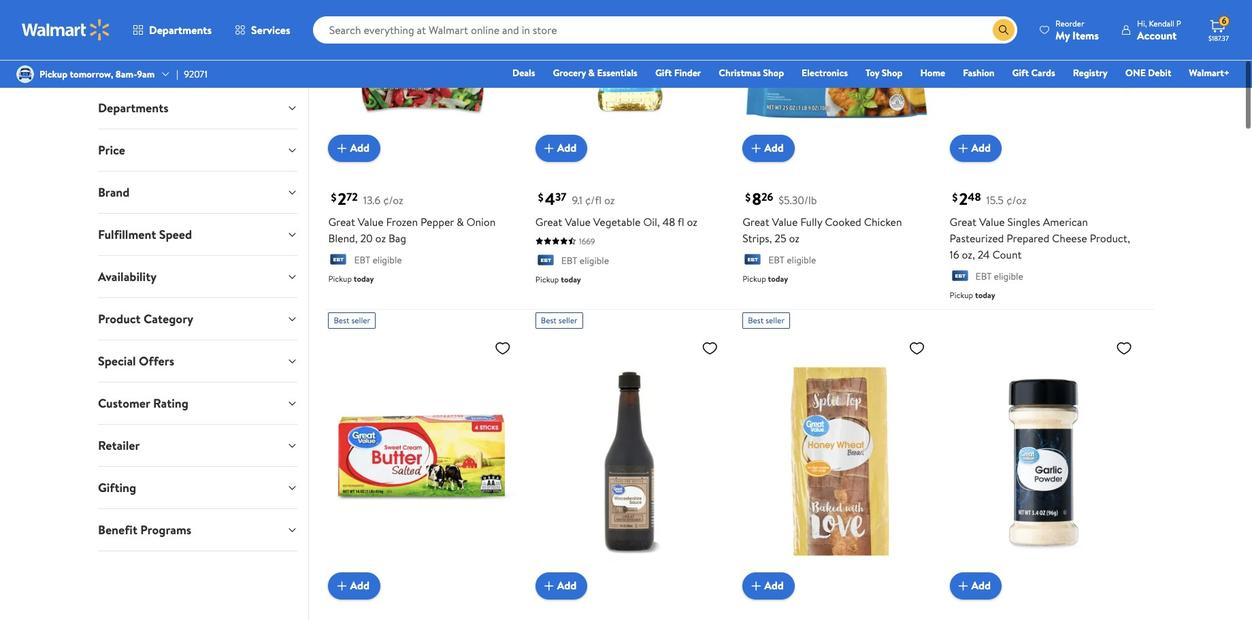 Task type: locate. For each thing, give the bounding box(es) containing it.
ebt down '20'
[[354, 253, 370, 267]]

0 horizontal spatial seller
[[352, 315, 371, 326]]

oz right 25
[[789, 231, 800, 246]]

pickup today down 1669
[[536, 274, 581, 285]]

pickup today down 'blend,'
[[328, 273, 374, 285]]

vegetable
[[594, 214, 641, 229]]

pickup
[[39, 67, 68, 81], [328, 273, 352, 285], [743, 273, 767, 285], [536, 274, 559, 285], [950, 289, 974, 301]]

eligible down the count
[[995, 269, 1024, 283]]

2 shop from the left
[[882, 66, 903, 80]]

ebt
[[354, 253, 370, 267], [769, 253, 785, 267], [562, 254, 578, 267], [976, 269, 992, 283]]

0 vertical spatial &
[[589, 66, 595, 80]]

0 horizontal spatial best
[[334, 315, 350, 326]]

92071
[[184, 67, 208, 81]]

great value fully cooked chicken strips, 25 oz image
[[743, 0, 931, 151]]

1 value from the left
[[358, 214, 384, 229]]

1 vertical spatial departments
[[98, 99, 169, 116]]

value up 1669
[[565, 214, 591, 229]]

availability
[[98, 268, 157, 285]]

ebt eligible down 25
[[769, 253, 817, 267]]

1 horizontal spatial seller
[[559, 315, 578, 326]]

pickup today
[[328, 273, 374, 285], [743, 273, 789, 285], [536, 274, 581, 285], [950, 289, 996, 301]]

great value garlic powder, 3.4 oz image
[[950, 334, 1138, 589]]

0 horizontal spatial gift
[[656, 66, 672, 80]]

ebt eligible for $ 2 48 15.5 ¢/oz great value singles american pasteurized prepared cheese product, 16 oz, 24 count
[[976, 269, 1024, 283]]

departments button
[[87, 87, 309, 129]]

0 vertical spatial departments
[[149, 22, 212, 37]]

fulfillment speed tab
[[87, 214, 309, 255]]

$ inside $ 2 72 13.6 ¢/oz great value frozen pepper & onion blend, 20 oz bag
[[331, 190, 337, 205]]

1 horizontal spatial 2
[[960, 187, 968, 210]]

20
[[361, 231, 373, 246]]

ebt image for $ 2 48 15.5 ¢/oz great value singles american pasteurized prepared cheese product, 16 oz, 24 count
[[950, 270, 971, 284]]

oz right '20'
[[376, 231, 386, 246]]

fashion link
[[957, 65, 1001, 80]]

shop right christmas
[[764, 66, 784, 80]]

special offers tab
[[87, 340, 309, 382]]

48 left fl on the right of page
[[663, 214, 676, 229]]

great down 4
[[536, 214, 563, 229]]

1 best from the left
[[334, 315, 350, 326]]

1 horizontal spatial 48
[[968, 189, 982, 204]]

bag
[[389, 231, 407, 246]]

gift inside gift finder link
[[656, 66, 672, 80]]

great value honey wheat bread, 20 oz image
[[743, 334, 931, 589]]

eligible for $ 2 72 13.6 ¢/oz great value frozen pepper & onion blend, 20 oz bag
[[373, 253, 402, 267]]

2 left 13.6 on the left top
[[338, 187, 347, 210]]

shop for christmas shop
[[764, 66, 784, 80]]

9am
[[137, 67, 155, 81]]

today for $ 8 26 $5.30/lb great value fully cooked chicken strips, 25 oz
[[768, 273, 789, 285]]

1 horizontal spatial gift
[[1013, 66, 1030, 80]]

1 great from the left
[[328, 214, 355, 229]]

ebt image
[[328, 254, 349, 268], [743, 254, 763, 268], [536, 255, 556, 268], [950, 270, 971, 284]]

2 inside $ 2 72 13.6 ¢/oz great value frozen pepper & onion blend, 20 oz bag
[[338, 187, 347, 210]]

value
[[358, 214, 384, 229], [565, 214, 591, 229], [773, 214, 798, 229], [980, 214, 1006, 229]]

value down the 15.5
[[980, 214, 1006, 229]]

price tab
[[87, 129, 309, 171]]

prepared
[[1007, 231, 1050, 246]]

great up 'blend,'
[[328, 214, 355, 229]]

0 horizontal spatial ¢/oz
[[383, 192, 404, 207]]

gift left cards at the right top of the page
[[1013, 66, 1030, 80]]

ebt eligible down the count
[[976, 269, 1024, 283]]

toy
[[866, 66, 880, 80]]

ebt image down 'blend,'
[[328, 254, 349, 268]]

value inside $ 4 37 9.1 ¢/fl oz great value vegetable oil, 48 fl oz
[[565, 214, 591, 229]]

departments up |
[[149, 22, 212, 37]]

great value vegetable oil, 48 fl oz image
[[536, 0, 724, 151]]

value up '20'
[[358, 214, 384, 229]]

2 for $ 2 72 13.6 ¢/oz great value frozen pepper & onion blend, 20 oz bag
[[338, 187, 347, 210]]

1 vertical spatial &
[[457, 214, 464, 229]]

deals link
[[507, 65, 542, 80]]

benefit
[[98, 522, 138, 539]]

3 great from the left
[[743, 214, 770, 229]]

finder
[[675, 66, 702, 80]]

ebt eligible for $ 2 72 13.6 ¢/oz great value frozen pepper & onion blend, 20 oz bag
[[354, 253, 402, 267]]

add to favorites list, great value worcestershire sauce, 10 fl ounce image
[[702, 340, 718, 357]]

ebt eligible
[[354, 253, 402, 267], [769, 253, 817, 267], [562, 254, 609, 267], [976, 269, 1024, 283]]

1 vertical spatial 48
[[663, 214, 676, 229]]

pickup today down oz,
[[950, 289, 996, 301]]

2 gift from the left
[[1013, 66, 1030, 80]]

26
[[762, 189, 774, 204]]

¢/oz inside $ 2 72 13.6 ¢/oz great value frozen pepper & onion blend, 20 oz bag
[[383, 192, 404, 207]]

ebt eligible for $ 8 26 $5.30/lb great value fully cooked chicken strips, 25 oz
[[769, 253, 817, 267]]

gifting button
[[87, 467, 309, 509]]

$ left 8
[[746, 190, 751, 205]]

2 left the 15.5
[[960, 187, 968, 210]]

great up pasteurized
[[950, 214, 977, 229]]

& right grocery
[[589, 66, 595, 80]]

fl
[[678, 214, 685, 229]]

3 best seller from the left
[[748, 315, 785, 326]]

p
[[1177, 17, 1182, 29]]

&
[[589, 66, 595, 80], [457, 214, 464, 229]]

1 $ from the left
[[331, 190, 337, 205]]

brand tab
[[87, 172, 309, 213]]

category
[[144, 310, 193, 328]]

1 best seller from the left
[[334, 315, 371, 326]]

eligible for $ 2 48 15.5 ¢/oz great value singles american pasteurized prepared cheese product, 16 oz, 24 count
[[995, 269, 1024, 283]]

today
[[354, 273, 374, 285], [768, 273, 789, 285], [561, 274, 581, 285], [976, 289, 996, 301]]

1 horizontal spatial shop
[[882, 66, 903, 80]]

today down 25
[[768, 273, 789, 285]]

4 great from the left
[[950, 214, 977, 229]]

2 horizontal spatial seller
[[766, 315, 785, 326]]

¢/oz
[[383, 192, 404, 207], [1007, 192, 1027, 207]]

eligible
[[373, 253, 402, 267], [787, 253, 817, 267], [580, 254, 609, 267], [995, 269, 1024, 283]]

best for "great value sweet cream salted butter, 16 oz" image
[[334, 315, 350, 326]]

brand
[[98, 184, 130, 201]]

customer rating button
[[87, 383, 309, 424]]

best
[[334, 315, 350, 326], [541, 315, 557, 326], [748, 315, 764, 326]]

1 horizontal spatial ¢/oz
[[1007, 192, 1027, 207]]

$ inside $ 2 48 15.5 ¢/oz great value singles american pasteurized prepared cheese product, 16 oz, 24 count
[[953, 190, 958, 205]]

Walmart Site-Wide search field
[[313, 16, 1018, 44]]

kendall
[[1150, 17, 1175, 29]]

pickup today for $ 8 26 $5.30/lb great value fully cooked chicken strips, 25 oz
[[743, 273, 789, 285]]

departments
[[149, 22, 212, 37], [98, 99, 169, 116]]

¢/oz right the 15.5
[[1007, 192, 1027, 207]]

departments inside dropdown button
[[98, 99, 169, 116]]

1 gift from the left
[[656, 66, 672, 80]]

2 2 from the left
[[960, 187, 968, 210]]

add to cart image
[[334, 578, 350, 594]]

0 horizontal spatial best seller
[[334, 315, 371, 326]]

¢/oz inside $ 2 48 15.5 ¢/oz great value singles american pasteurized prepared cheese product, 16 oz, 24 count
[[1007, 192, 1027, 207]]

electronics link
[[796, 65, 855, 80]]

customer
[[98, 395, 150, 412]]

gift
[[656, 66, 672, 80], [1013, 66, 1030, 80]]

$ inside $ 4 37 9.1 ¢/fl oz great value vegetable oil, 48 fl oz
[[538, 190, 544, 205]]

0 horizontal spatial &
[[457, 214, 464, 229]]

2
[[338, 187, 347, 210], [960, 187, 968, 210]]

departments inside popup button
[[149, 22, 212, 37]]

2 horizontal spatial best seller
[[748, 315, 785, 326]]

shop
[[764, 66, 784, 80], [882, 66, 903, 80]]

ebt image down strips, on the top
[[743, 254, 763, 268]]

special offers
[[98, 353, 174, 370]]

pickup for $ 8 26 $5.30/lb great value fully cooked chicken strips, 25 oz
[[743, 273, 767, 285]]

availability tab
[[87, 256, 309, 298]]

eligible down fully
[[787, 253, 817, 267]]

4 value from the left
[[980, 214, 1006, 229]]

2 horizontal spatial best
[[748, 315, 764, 326]]

great inside $ 2 48 15.5 ¢/oz great value singles american pasteurized prepared cheese product, 16 oz, 24 count
[[950, 214, 977, 229]]

37
[[556, 189, 567, 204]]

ebt eligible down '20'
[[354, 253, 402, 267]]

2 $ from the left
[[538, 190, 544, 205]]

gift inside gift cards link
[[1013, 66, 1030, 80]]

fulfillment speed
[[98, 226, 192, 243]]

ebt down 9.1
[[562, 254, 578, 267]]

3 seller from the left
[[766, 315, 785, 326]]

2 great from the left
[[536, 214, 563, 229]]

seller for "great value sweet cream salted butter, 16 oz" image
[[352, 315, 371, 326]]

$ 2 48 15.5 ¢/oz great value singles american pasteurized prepared cheese product, 16 oz, 24 count
[[950, 187, 1131, 262]]

13.6
[[364, 192, 381, 207]]

0 horizontal spatial 2
[[338, 187, 347, 210]]

add to favorites list, great value garlic powder, 3.4 oz image
[[1117, 340, 1133, 357]]

3 value from the left
[[773, 214, 798, 229]]

singles
[[1008, 214, 1041, 229]]

$ inside the $ 8 26 $5.30/lb great value fully cooked chicken strips, 25 oz
[[746, 190, 751, 205]]

2 best seller from the left
[[541, 315, 578, 326]]

2 best from the left
[[541, 315, 557, 326]]

ebt down 25
[[769, 253, 785, 267]]

¢/fl
[[585, 192, 602, 207]]

2 value from the left
[[565, 214, 591, 229]]

¢/oz right 13.6 on the left top
[[383, 192, 404, 207]]

walmart image
[[22, 19, 110, 41]]

american
[[1044, 214, 1089, 229]]

$ left 4
[[538, 190, 544, 205]]

1 shop from the left
[[764, 66, 784, 80]]

oil,
[[644, 214, 660, 229]]

gifting tab
[[87, 467, 309, 509]]

0 vertical spatial 48
[[968, 189, 982, 204]]

1 horizontal spatial best
[[541, 315, 557, 326]]

3 best from the left
[[748, 315, 764, 326]]

 image
[[16, 65, 34, 83]]

gift finder
[[656, 66, 702, 80]]

& left the onion in the left of the page
[[457, 214, 464, 229]]

seller for the great value worcestershire sauce, 10 fl ounce image
[[559, 315, 578, 326]]

gift left finder
[[656, 66, 672, 80]]

debit
[[1149, 66, 1172, 80]]

$ left 72
[[331, 190, 337, 205]]

best for the great value worcestershire sauce, 10 fl ounce image
[[541, 315, 557, 326]]

cheese
[[1053, 231, 1088, 246]]

24
[[978, 247, 990, 262]]

value up 25
[[773, 214, 798, 229]]

pickup for $ 2 48 15.5 ¢/oz great value singles american pasteurized prepared cheese product, 16 oz, 24 count
[[950, 289, 974, 301]]

today for $ 2 48 15.5 ¢/oz great value singles american pasteurized prepared cheese product, 16 oz, 24 count
[[976, 289, 996, 301]]

eligible for $ 8 26 $5.30/lb great value fully cooked chicken strips, 25 oz
[[787, 253, 817, 267]]

shop right toy
[[882, 66, 903, 80]]

1 seller from the left
[[352, 315, 371, 326]]

ebt image down 16
[[950, 270, 971, 284]]

$ 4 37 9.1 ¢/fl oz great value vegetable oil, 48 fl oz
[[536, 187, 698, 229]]

today for $ 2 72 13.6 ¢/oz great value frozen pepper & onion blend, 20 oz bag
[[354, 273, 374, 285]]

value inside $ 2 48 15.5 ¢/oz great value singles american pasteurized prepared cheese product, 16 oz, 24 count
[[980, 214, 1006, 229]]

1 ¢/oz from the left
[[383, 192, 404, 207]]

1 2 from the left
[[338, 187, 347, 210]]

christmas
[[719, 66, 761, 80]]

search icon image
[[999, 25, 1010, 35]]

1 horizontal spatial best seller
[[541, 315, 578, 326]]

special
[[98, 353, 136, 370]]

departments button
[[121, 14, 223, 46]]

great inside $ 4 37 9.1 ¢/fl oz great value vegetable oil, 48 fl oz
[[536, 214, 563, 229]]

2 seller from the left
[[559, 315, 578, 326]]

0 horizontal spatial shop
[[764, 66, 784, 80]]

speed
[[159, 226, 192, 243]]

add
[[350, 141, 370, 156], [558, 141, 577, 156], [765, 141, 784, 156], [972, 141, 992, 156], [350, 578, 370, 593], [558, 578, 577, 593], [765, 578, 784, 593], [972, 578, 992, 593]]

gift cards
[[1013, 66, 1056, 80]]

today down 24 at the right top of page
[[976, 289, 996, 301]]

today down '20'
[[354, 273, 374, 285]]

best for great value honey wheat bread, 20 oz image
[[748, 315, 764, 326]]

0 horizontal spatial 48
[[663, 214, 676, 229]]

add to favorites list, great value honey wheat bread, 20 oz image
[[909, 340, 926, 357]]

ebt down 24 at the right top of page
[[976, 269, 992, 283]]

eligible down bag
[[373, 253, 402, 267]]

2 ¢/oz from the left
[[1007, 192, 1027, 207]]

$ left the 15.5
[[953, 190, 958, 205]]

48 left the 15.5
[[968, 189, 982, 204]]

product category tab
[[87, 298, 309, 340]]

$ for $ 2 48 15.5 ¢/oz great value singles american pasteurized prepared cheese product, 16 oz, 24 count
[[953, 190, 958, 205]]

oz,
[[962, 247, 976, 262]]

toy shop
[[866, 66, 903, 80]]

pickup today down strips, on the top
[[743, 273, 789, 285]]

customer rating
[[98, 395, 189, 412]]

pepper
[[421, 214, 454, 229]]

fulfillment
[[98, 226, 156, 243]]

6
[[1223, 15, 1227, 27]]

3 $ from the left
[[746, 190, 751, 205]]

special offers button
[[87, 340, 309, 382]]

great value sweet cream salted butter, 16 oz image
[[328, 334, 517, 589]]

great up strips, on the top
[[743, 214, 770, 229]]

add to cart image
[[334, 140, 350, 156], [541, 140, 558, 156], [748, 140, 765, 156], [956, 140, 972, 156], [541, 578, 558, 594], [748, 578, 765, 594], [956, 578, 972, 594]]

gifting
[[98, 479, 136, 496]]

great
[[328, 214, 355, 229], [536, 214, 563, 229], [743, 214, 770, 229], [950, 214, 977, 229]]

oz inside the $ 8 26 $5.30/lb great value fully cooked chicken strips, 25 oz
[[789, 231, 800, 246]]

2 inside $ 2 48 15.5 ¢/oz great value singles american pasteurized prepared cheese product, 16 oz, 24 count
[[960, 187, 968, 210]]

4 $ from the left
[[953, 190, 958, 205]]

$ for $ 4 37 9.1 ¢/fl oz great value vegetable oil, 48 fl oz
[[538, 190, 544, 205]]

departments down 8am- at the left top of the page
[[98, 99, 169, 116]]



Task type: vqa. For each thing, say whether or not it's contained in the screenshot.
REMOVE button related to $3.24
no



Task type: describe. For each thing, give the bounding box(es) containing it.
pickup for $ 2 72 13.6 ¢/oz great value frozen pepper & onion blend, 20 oz bag
[[328, 273, 352, 285]]

cards
[[1032, 66, 1056, 80]]

$ 2 72 13.6 ¢/oz great value frozen pepper & onion blend, 20 oz bag
[[328, 187, 496, 246]]

6 $187.37
[[1209, 15, 1230, 43]]

onion
[[467, 214, 496, 229]]

items
[[1073, 28, 1100, 43]]

tomorrow,
[[70, 67, 113, 81]]

48 inside $ 4 37 9.1 ¢/fl oz great value vegetable oil, 48 fl oz
[[663, 214, 676, 229]]

account
[[1138, 28, 1177, 43]]

best seller for great value honey wheat bread, 20 oz image
[[748, 315, 785, 326]]

$ for $ 8 26 $5.30/lb great value fully cooked chicken strips, 25 oz
[[746, 190, 751, 205]]

christmas shop link
[[713, 65, 791, 80]]

value inside $ 2 72 13.6 ¢/oz great value frozen pepper & onion blend, 20 oz bag
[[358, 214, 384, 229]]

ebt for $ 2 48 15.5 ¢/oz great value singles american pasteurized prepared cheese product, 16 oz, 24 count
[[976, 269, 992, 283]]

brand button
[[87, 172, 309, 213]]

grocery
[[553, 66, 586, 80]]

availability button
[[87, 256, 309, 298]]

ebt image down 4
[[536, 255, 556, 268]]

value inside the $ 8 26 $5.30/lb great value fully cooked chicken strips, 25 oz
[[773, 214, 798, 229]]

grocery & essentials
[[553, 66, 638, 80]]

product
[[98, 310, 141, 328]]

home
[[921, 66, 946, 80]]

great value frozen pepper & onion blend, 20 oz bag image
[[328, 0, 517, 151]]

oz inside $ 2 72 13.6 ¢/oz great value frozen pepper & onion blend, 20 oz bag
[[376, 231, 386, 246]]

shop for toy shop
[[882, 66, 903, 80]]

deals
[[513, 66, 535, 80]]

eligible down 1669
[[580, 254, 609, 267]]

retailer button
[[87, 425, 309, 466]]

oz right ¢/fl
[[605, 192, 615, 207]]

$ 8 26 $5.30/lb great value fully cooked chicken strips, 25 oz
[[743, 187, 903, 246]]

16
[[950, 247, 960, 262]]

walmart+ link
[[1184, 65, 1237, 80]]

one
[[1126, 66, 1147, 80]]

ebt image for $ 2 72 13.6 ¢/oz great value frozen pepper & onion blend, 20 oz bag
[[328, 254, 349, 268]]

fulfillment speed button
[[87, 214, 309, 255]]

blend,
[[328, 231, 358, 246]]

product category button
[[87, 298, 309, 340]]

reorder my items
[[1056, 17, 1100, 43]]

product,
[[1090, 231, 1131, 246]]

services
[[251, 22, 291, 37]]

ebt for $ 8 26 $5.30/lb great value fully cooked chicken strips, 25 oz
[[769, 253, 785, 267]]

product category
[[98, 310, 193, 328]]

$187.37
[[1209, 33, 1230, 43]]

count
[[993, 247, 1022, 262]]

1669
[[579, 235, 595, 247]]

frozen
[[386, 214, 418, 229]]

programs
[[140, 522, 192, 539]]

oz right fl on the right of page
[[687, 214, 698, 229]]

benefit programs
[[98, 522, 192, 539]]

customer rating tab
[[87, 383, 309, 424]]

price button
[[87, 129, 309, 171]]

reorder
[[1056, 17, 1085, 29]]

one debit link
[[1120, 65, 1178, 80]]

pickup tomorrow, 8am-9am
[[39, 67, 155, 81]]

2 for $ 2 48 15.5 ¢/oz great value singles american pasteurized prepared cheese product, 16 oz, 24 count
[[960, 187, 968, 210]]

¢/oz for $ 2 48 15.5 ¢/oz great value singles american pasteurized prepared cheese product, 16 oz, 24 count
[[1007, 192, 1027, 207]]

ebt eligible down 1669
[[562, 254, 609, 267]]

add to favorites list, great value sweet cream salted butter, 16 oz image
[[495, 340, 511, 357]]

|
[[177, 67, 178, 81]]

best seller for "great value sweet cream salted butter, 16 oz" image
[[334, 315, 371, 326]]

services button
[[223, 14, 302, 46]]

departments tab
[[87, 87, 309, 129]]

chicken
[[865, 214, 903, 229]]

great inside $ 2 72 13.6 ¢/oz great value frozen pepper & onion blend, 20 oz bag
[[328, 214, 355, 229]]

home link
[[915, 65, 952, 80]]

today down 1669
[[561, 274, 581, 285]]

rating
[[153, 395, 189, 412]]

$ for $ 2 72 13.6 ¢/oz great value frozen pepper & onion blend, 20 oz bag
[[331, 190, 337, 205]]

my
[[1056, 28, 1071, 43]]

$5.30/lb
[[779, 192, 817, 207]]

gift finder link
[[650, 65, 708, 80]]

great value singles american pasteurized prepared cheese product, 16 oz, 24 count image
[[950, 0, 1138, 151]]

gift for gift finder
[[656, 66, 672, 80]]

price
[[98, 142, 125, 159]]

registry link
[[1067, 65, 1114, 80]]

essentials
[[597, 66, 638, 80]]

benefit programs button
[[87, 509, 309, 551]]

retailer tab
[[87, 425, 309, 466]]

benefit programs tab
[[87, 509, 309, 551]]

walmart+
[[1190, 66, 1230, 80]]

4
[[545, 187, 556, 210]]

& inside $ 2 72 13.6 ¢/oz great value frozen pepper & onion blend, 20 oz bag
[[457, 214, 464, 229]]

fully
[[801, 214, 823, 229]]

great inside the $ 8 26 $5.30/lb great value fully cooked chicken strips, 25 oz
[[743, 214, 770, 229]]

8am-
[[116, 67, 137, 81]]

grocery & essentials link
[[547, 65, 644, 80]]

retailer
[[98, 437, 140, 454]]

seller for great value honey wheat bread, 20 oz image
[[766, 315, 785, 326]]

fashion
[[964, 66, 995, 80]]

best seller for the great value worcestershire sauce, 10 fl ounce image
[[541, 315, 578, 326]]

hi, kendall p account
[[1138, 17, 1182, 43]]

ebt for $ 2 72 13.6 ¢/oz great value frozen pepper & onion blend, 20 oz bag
[[354, 253, 370, 267]]

8
[[752, 187, 762, 210]]

offers
[[139, 353, 174, 370]]

pasteurized
[[950, 231, 1005, 246]]

pickup today for $ 2 72 13.6 ¢/oz great value frozen pepper & onion blend, 20 oz bag
[[328, 273, 374, 285]]

¢/oz for $ 2 72 13.6 ¢/oz great value frozen pepper & onion blend, 20 oz bag
[[383, 192, 404, 207]]

gift for gift cards
[[1013, 66, 1030, 80]]

Search search field
[[313, 16, 1018, 44]]

15.5
[[987, 192, 1004, 207]]

48 inside $ 2 48 15.5 ¢/oz great value singles american pasteurized prepared cheese product, 16 oz, 24 count
[[968, 189, 982, 204]]

strips,
[[743, 231, 772, 246]]

ebt image for $ 8 26 $5.30/lb great value fully cooked chicken strips, 25 oz
[[743, 254, 763, 268]]

christmas shop
[[719, 66, 784, 80]]

1 horizontal spatial &
[[589, 66, 595, 80]]

great value worcestershire sauce, 10 fl ounce image
[[536, 334, 724, 589]]

pickup today for $ 2 48 15.5 ¢/oz great value singles american pasteurized prepared cheese product, 16 oz, 24 count
[[950, 289, 996, 301]]

9.1
[[572, 192, 583, 207]]

| 92071
[[177, 67, 208, 81]]



